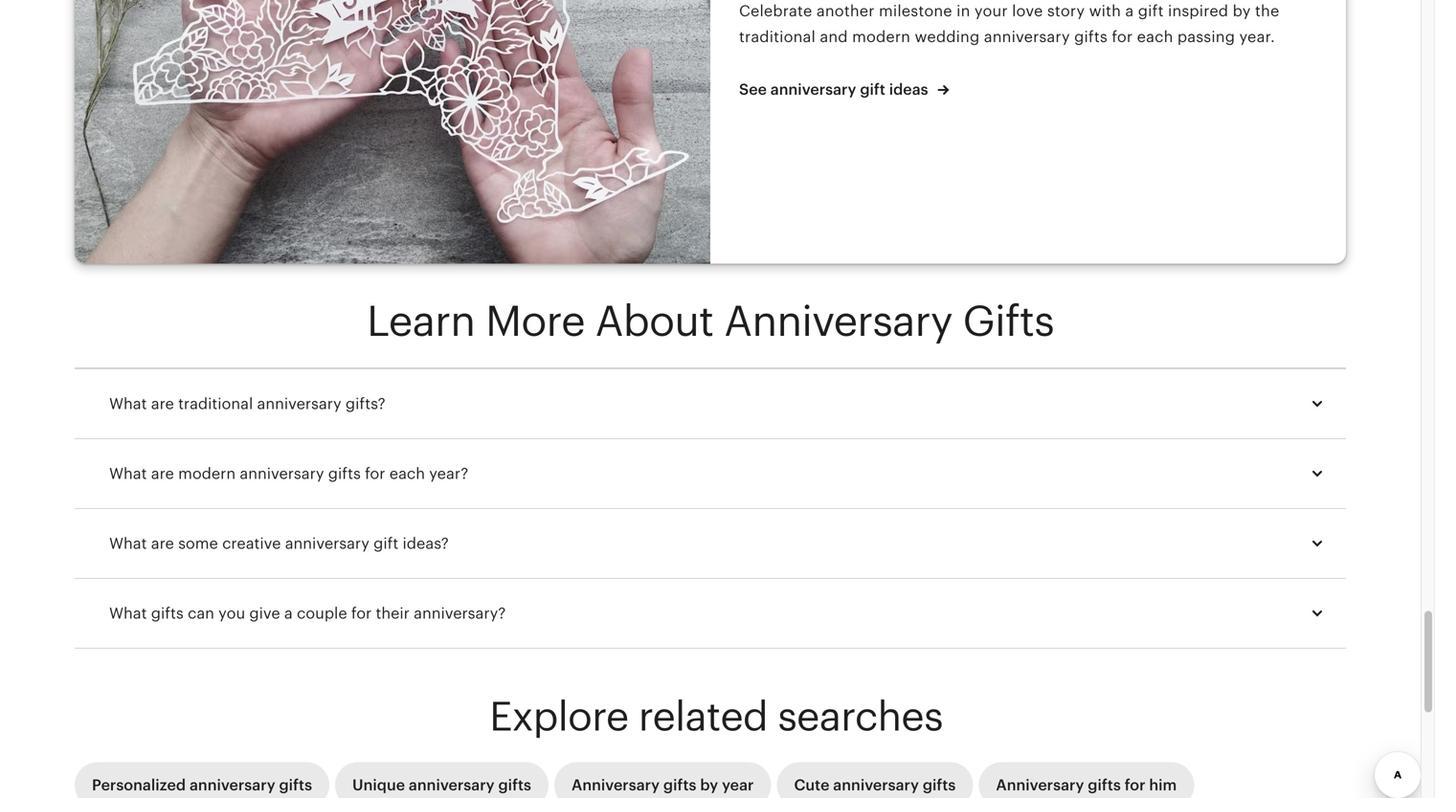 Task type: locate. For each thing, give the bounding box(es) containing it.
and
[[820, 28, 848, 46]]

by left "the"
[[1233, 2, 1251, 20]]

are for modern
[[151, 465, 174, 483]]

modern inside what are modern anniversary gifts for each year? 'dropdown button'
[[178, 465, 236, 483]]

2 vertical spatial gift
[[373, 535, 399, 552]]

gift inside celebrate another milestone in your love story with a gift inspired by the traditional and modern wedding anniversary gifts for each passing year.
[[1138, 2, 1164, 20]]

gifts inside 'dropdown button'
[[328, 465, 361, 483]]

2 horizontal spatial gift
[[1138, 2, 1164, 20]]

anniversary left gifts?
[[257, 395, 341, 413]]

1 vertical spatial traditional
[[178, 395, 253, 413]]

1 horizontal spatial modern
[[852, 28, 911, 46]]

passing
[[1177, 28, 1235, 46]]

explore
[[489, 694, 628, 740]]

a inside dropdown button
[[284, 605, 293, 622]]

learn
[[367, 297, 475, 345]]

what are modern anniversary gifts for each year?
[[109, 465, 468, 483]]

anniversary right "unique"
[[409, 777, 495, 794]]

1 what from the top
[[109, 395, 147, 413]]

unique
[[352, 777, 405, 794]]

for inside celebrate another milestone in your love story with a gift inspired by the traditional and modern wedding anniversary gifts for each passing year.
[[1112, 28, 1133, 46]]

learn more about anniversary gifts tab panel
[[75, 370, 1346, 649]]

anniversary?
[[414, 605, 506, 622]]

gifts?
[[346, 395, 386, 413]]

see anniversary gift ideas
[[739, 81, 932, 98]]

anniversary inside 'dropdown button'
[[240, 465, 324, 483]]

gift right with
[[1138, 2, 1164, 20]]

anniversary gifts by year
[[572, 777, 754, 794]]

are
[[151, 395, 174, 413], [151, 465, 174, 483], [151, 535, 174, 552]]

1 vertical spatial a
[[284, 605, 293, 622]]

cute anniversary gifts link
[[777, 762, 973, 798]]

anniversary up the what are some creative anniversary gift ideas?
[[240, 465, 324, 483]]

modern down milestone
[[852, 28, 911, 46]]

you
[[218, 605, 245, 622]]

cute
[[794, 777, 829, 794]]

for inside 'what gifts can you give a couple for their anniversary?' dropdown button
[[351, 605, 372, 622]]

gifts
[[1074, 28, 1108, 46], [328, 465, 361, 483], [151, 605, 184, 622], [279, 777, 312, 794], [498, 777, 531, 794], [663, 777, 696, 794], [923, 777, 956, 794], [1088, 777, 1121, 794]]

for left their
[[351, 605, 372, 622]]

for inside what are modern anniversary gifts for each year? 'dropdown button'
[[365, 465, 385, 483]]

0 vertical spatial modern
[[852, 28, 911, 46]]

1 horizontal spatial traditional
[[739, 28, 816, 46]]

anniversary gifts for him
[[996, 777, 1177, 794]]

gifts inside dropdown button
[[151, 605, 184, 622]]

0 vertical spatial a
[[1125, 2, 1134, 20]]

gift left the ideas
[[860, 81, 885, 98]]

modern
[[852, 28, 911, 46], [178, 465, 236, 483]]

0 horizontal spatial a
[[284, 605, 293, 622]]

gift left ideas?
[[373, 535, 399, 552]]

1 vertical spatial gift
[[860, 81, 885, 98]]

3 are from the top
[[151, 535, 174, 552]]

0 horizontal spatial anniversary
[[572, 777, 660, 794]]

for inside anniversary gifts for him link
[[1125, 777, 1145, 794]]

0 horizontal spatial traditional
[[178, 395, 253, 413]]

what for what are traditional anniversary gifts?
[[109, 395, 147, 413]]

3 what from the top
[[109, 535, 147, 552]]

inspired
[[1168, 2, 1228, 20]]

a right give
[[284, 605, 293, 622]]

personalized
[[92, 777, 186, 794]]

1 horizontal spatial by
[[1233, 2, 1251, 20]]

what are traditional anniversary gifts?
[[109, 395, 386, 413]]

year?
[[429, 465, 468, 483]]

traditional
[[739, 28, 816, 46], [178, 395, 253, 413]]

what for what are modern anniversary gifts for each year?
[[109, 465, 147, 483]]

traditional inside celebrate another milestone in your love story with a gift inspired by the traditional and modern wedding anniversary gifts for each passing year.
[[739, 28, 816, 46]]

1 vertical spatial are
[[151, 465, 174, 483]]

what are modern anniversary gifts for each year? button
[[92, 451, 1346, 497]]

0 horizontal spatial modern
[[178, 465, 236, 483]]

for down with
[[1112, 28, 1133, 46]]

anniversary
[[724, 297, 952, 345], [572, 777, 660, 794], [996, 777, 1084, 794]]

by
[[1233, 2, 1251, 20], [700, 777, 718, 794]]

a
[[1125, 2, 1134, 20], [284, 605, 293, 622]]

0 horizontal spatial each
[[389, 465, 425, 483]]

1 horizontal spatial each
[[1137, 28, 1173, 46]]

are for some
[[151, 535, 174, 552]]

see anniversary gift ideas image
[[75, 0, 710, 264]]

a right with
[[1125, 2, 1134, 20]]

anniversary
[[984, 28, 1070, 46], [770, 81, 856, 98], [257, 395, 341, 413], [240, 465, 324, 483], [285, 535, 369, 552], [190, 777, 275, 794], [409, 777, 495, 794], [833, 777, 919, 794]]

what inside 'dropdown button'
[[109, 465, 147, 483]]

1 horizontal spatial a
[[1125, 2, 1134, 20]]

for left him
[[1125, 777, 1145, 794]]

your
[[974, 2, 1008, 20]]

modern up some
[[178, 465, 236, 483]]

2 what from the top
[[109, 465, 147, 483]]

0 horizontal spatial gift
[[373, 535, 399, 552]]

anniversary down love
[[984, 28, 1070, 46]]

learn more about anniversary gifts
[[367, 297, 1054, 345]]

year.
[[1239, 28, 1275, 46]]

story
[[1047, 2, 1085, 20]]

1 vertical spatial modern
[[178, 465, 236, 483]]

are inside 'dropdown button'
[[151, 465, 174, 483]]

each inside celebrate another milestone in your love story with a gift inspired by the traditional and modern wedding anniversary gifts for each passing year.
[[1137, 28, 1173, 46]]

each down inspired
[[1137, 28, 1173, 46]]

what are traditional anniversary gifts? button
[[92, 381, 1346, 427]]

love
[[1012, 2, 1043, 20]]

anniversary gifts for him link
[[979, 762, 1194, 798]]

for down gifts?
[[365, 465, 385, 483]]

1 are from the top
[[151, 395, 174, 413]]

4 what from the top
[[109, 605, 147, 622]]

2 vertical spatial are
[[151, 535, 174, 552]]

each
[[1137, 28, 1173, 46], [389, 465, 425, 483]]

for
[[1112, 28, 1133, 46], [365, 465, 385, 483], [351, 605, 372, 622], [1125, 777, 1145, 794]]

0 vertical spatial are
[[151, 395, 174, 413]]

unique anniversary gifts link
[[335, 762, 549, 798]]

traditional inside dropdown button
[[178, 395, 253, 413]]

anniversary up 'couple'
[[285, 535, 369, 552]]

each left year?
[[389, 465, 425, 483]]

see anniversary gift ideas link
[[739, 79, 949, 100]]

0 vertical spatial traditional
[[739, 28, 816, 46]]

what
[[109, 395, 147, 413], [109, 465, 147, 483], [109, 535, 147, 552], [109, 605, 147, 622]]

0 vertical spatial by
[[1233, 2, 1251, 20]]

0 vertical spatial gift
[[1138, 2, 1164, 20]]

0 vertical spatial each
[[1137, 28, 1173, 46]]

unique anniversary gifts
[[352, 777, 531, 794]]

2 are from the top
[[151, 465, 174, 483]]

0 horizontal spatial by
[[700, 777, 718, 794]]

1 vertical spatial each
[[389, 465, 425, 483]]

him
[[1149, 777, 1177, 794]]

by left year
[[700, 777, 718, 794]]

2 horizontal spatial anniversary
[[996, 777, 1084, 794]]

gift
[[1138, 2, 1164, 20], [860, 81, 885, 98], [373, 535, 399, 552]]



Task type: vqa. For each thing, say whether or not it's contained in the screenshot.
the are to the top
yes



Task type: describe. For each thing, give the bounding box(es) containing it.
about
[[595, 297, 714, 345]]

what gifts can you give a couple for their anniversary?
[[109, 605, 506, 622]]

celebrate another milestone in your love story with a gift inspired by the traditional and modern wedding anniversary gifts for each passing year.
[[739, 2, 1279, 46]]

anniversary right personalized
[[190, 777, 275, 794]]

anniversary down and
[[770, 81, 856, 98]]

anniversary for anniversary gifts for him
[[996, 777, 1084, 794]]

what gifts can you give a couple for their anniversary? button
[[92, 591, 1346, 637]]

anniversary gifts by year link
[[554, 762, 771, 798]]

what for what gifts can you give a couple for their anniversary?
[[109, 605, 147, 622]]

their
[[376, 605, 410, 622]]

anniversary right cute
[[833, 777, 919, 794]]

related
[[638, 694, 768, 740]]

1 horizontal spatial gift
[[860, 81, 885, 98]]

gifts inside celebrate another milestone in your love story with a gift inspired by the traditional and modern wedding anniversary gifts for each passing year.
[[1074, 28, 1108, 46]]

couple
[[297, 605, 347, 622]]

what for what are some creative anniversary gift ideas?
[[109, 535, 147, 552]]

see
[[739, 81, 767, 98]]

a inside celebrate another milestone in your love story with a gift inspired by the traditional and modern wedding anniversary gifts for each passing year.
[[1125, 2, 1134, 20]]

in
[[957, 2, 970, 20]]

personalized anniversary gifts link
[[75, 762, 329, 798]]

more
[[485, 297, 585, 345]]

with
[[1089, 2, 1121, 20]]

what are some creative anniversary gift ideas?
[[109, 535, 449, 552]]

ideas?
[[403, 535, 449, 552]]

creative
[[222, 535, 281, 552]]

the
[[1255, 2, 1279, 20]]

celebrate
[[739, 2, 812, 20]]

are for traditional
[[151, 395, 174, 413]]

each inside 'dropdown button'
[[389, 465, 425, 483]]

modern inside celebrate another milestone in your love story with a gift inspired by the traditional and modern wedding anniversary gifts for each passing year.
[[852, 28, 911, 46]]

anniversary inside celebrate another milestone in your love story with a gift inspired by the traditional and modern wedding anniversary gifts for each passing year.
[[984, 28, 1070, 46]]

can
[[188, 605, 214, 622]]

what are some creative anniversary gift ideas? button
[[92, 521, 1346, 567]]

explore related searches
[[489, 694, 943, 740]]

milestone
[[879, 2, 952, 20]]

anniversary for anniversary gifts by year
[[572, 777, 660, 794]]

gift inside dropdown button
[[373, 535, 399, 552]]

another
[[817, 2, 875, 20]]

ideas
[[889, 81, 928, 98]]

1 vertical spatial by
[[700, 777, 718, 794]]

some
[[178, 535, 218, 552]]

1 horizontal spatial anniversary
[[724, 297, 952, 345]]

gifts
[[963, 297, 1054, 345]]

year
[[722, 777, 754, 794]]

personalized anniversary gifts
[[92, 777, 312, 794]]

wedding
[[915, 28, 980, 46]]

cute anniversary gifts
[[794, 777, 956, 794]]

give
[[249, 605, 280, 622]]

searches
[[778, 694, 943, 740]]

by inside celebrate another milestone in your love story with a gift inspired by the traditional and modern wedding anniversary gifts for each passing year.
[[1233, 2, 1251, 20]]



